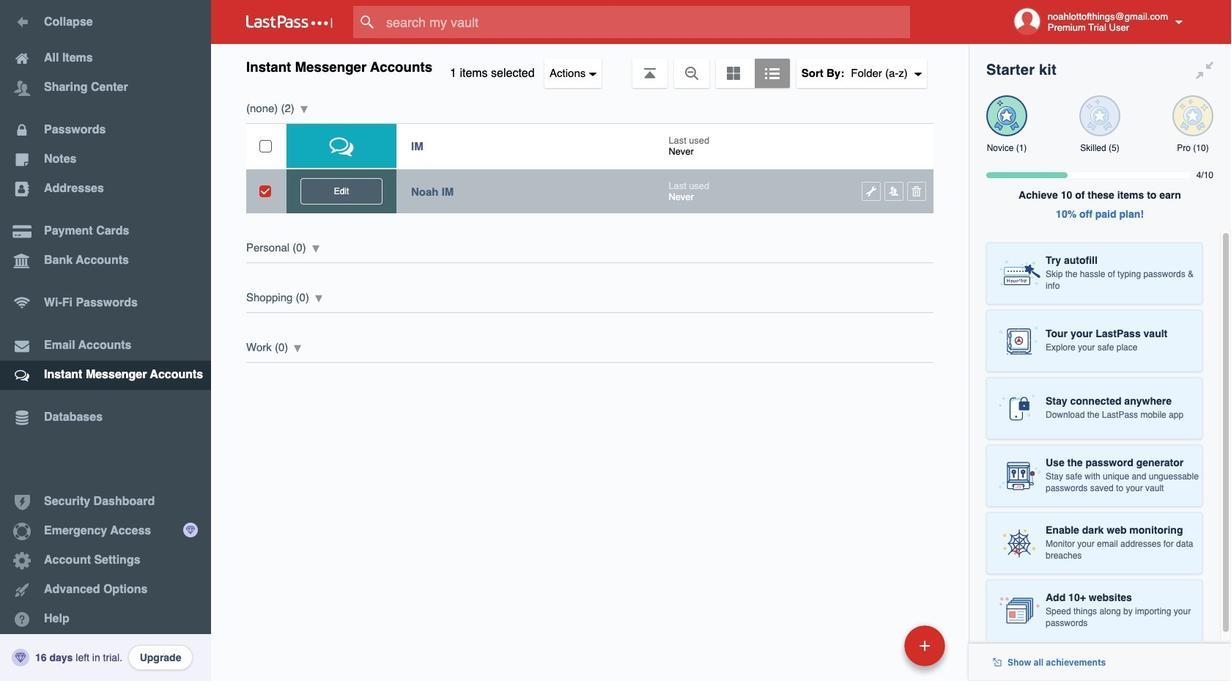 Task type: describe. For each thing, give the bounding box(es) containing it.
Search search field
[[353, 6, 939, 38]]

new item navigation
[[804, 621, 955, 681]]

main navigation navigation
[[0, 0, 211, 681]]

vault options navigation
[[211, 44, 969, 88]]



Task type: vqa. For each thing, say whether or not it's contained in the screenshot.
text field
no



Task type: locate. For each thing, give the bounding box(es) containing it.
new item element
[[804, 625, 951, 666]]

lastpass image
[[246, 15, 333, 29]]

search my vault text field
[[353, 6, 939, 38]]



